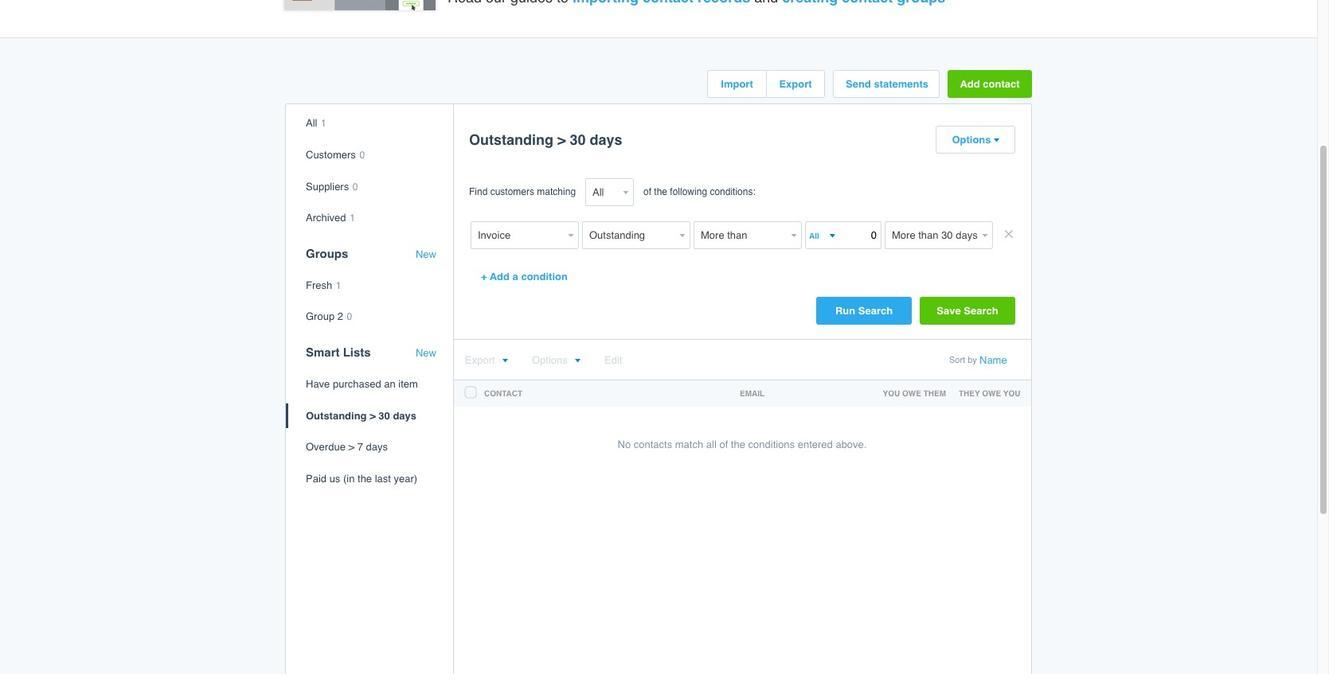 Task type: vqa. For each thing, say whether or not it's contained in the screenshot.
'Options' button
yes



Task type: describe. For each thing, give the bounding box(es) containing it.
1 vertical spatial the
[[731, 439, 746, 451]]

send statements button
[[834, 71, 939, 98]]

customers
[[491, 187, 535, 198]]

1 for archived
[[350, 213, 355, 224]]

1 horizontal spatial >
[[370, 410, 376, 422]]

add inside "+ add a condition" 'button'
[[490, 271, 510, 283]]

+ add a condition
[[481, 271, 568, 283]]

0 vertical spatial of
[[644, 187, 652, 198]]

they owe you
[[959, 389, 1021, 399]]

run search
[[836, 305, 893, 317]]

archived
[[306, 212, 346, 224]]

conditions
[[749, 439, 795, 451]]

import
[[721, 78, 754, 90]]

options for of the following conditions:
[[952, 134, 992, 146]]

1 vertical spatial of
[[720, 439, 728, 451]]

name
[[980, 355, 1008, 367]]

add contact button
[[948, 70, 1033, 98]]

them
[[924, 389, 947, 399]]

2 horizontal spatial days
[[590, 132, 623, 148]]

have
[[306, 378, 330, 390]]

entered
[[798, 439, 833, 451]]

of the following conditions:
[[644, 187, 756, 198]]

0 inside the group 2 0
[[347, 312, 352, 323]]

add contact
[[960, 78, 1020, 90]]

+ add a condition button
[[469, 263, 580, 291]]

options button for of the following conditions:
[[937, 127, 1015, 153]]

contact
[[484, 389, 523, 399]]

group
[[306, 311, 335, 323]]

statements
[[874, 78, 929, 90]]

paid
[[306, 473, 327, 485]]

have purchased an item
[[306, 378, 418, 390]]

options button for email
[[532, 355, 581, 367]]

matching
[[537, 187, 576, 198]]

name button
[[980, 355, 1008, 367]]

save search
[[937, 305, 999, 317]]

0 horizontal spatial the
[[358, 473, 372, 485]]

2 vertical spatial days
[[366, 442, 388, 453]]

run search button
[[817, 297, 912, 325]]

2 you from the left
[[1004, 389, 1021, 399]]

new for groups
[[416, 248, 437, 260]]

item
[[399, 378, 418, 390]]

All text field
[[586, 179, 620, 207]]

1 vertical spatial 30
[[379, 410, 390, 422]]

0 vertical spatial the
[[654, 187, 668, 198]]

group 2 0
[[306, 311, 352, 323]]

0 vertical spatial outstanding
[[469, 132, 554, 148]]

search for save search
[[964, 305, 999, 317]]

0 vertical spatial >
[[558, 132, 566, 148]]

0 for customers
[[360, 150, 365, 161]]

all
[[707, 439, 717, 451]]

+
[[481, 271, 487, 283]]

import button
[[708, 71, 766, 98]]

1 horizontal spatial 30
[[570, 132, 586, 148]]

conditions:
[[710, 187, 756, 198]]

send
[[846, 78, 871, 90]]

contacts
[[634, 439, 673, 451]]

search for run search
[[859, 305, 893, 317]]

0 vertical spatial outstanding > 30 days
[[469, 132, 623, 148]]

sort
[[950, 356, 966, 366]]

email
[[740, 389, 765, 399]]



Task type: locate. For each thing, give the bounding box(es) containing it.
you left them
[[883, 389, 901, 399]]

0 vertical spatial options button
[[937, 127, 1015, 153]]

new link
[[416, 248, 437, 261], [416, 347, 437, 360]]

days right 7
[[366, 442, 388, 453]]

an
[[384, 378, 396, 390]]

0 horizontal spatial days
[[366, 442, 388, 453]]

2 vertical spatial 0
[[347, 312, 352, 323]]

el image for export
[[502, 359, 508, 364]]

options
[[952, 134, 992, 146], [532, 355, 568, 367]]

1 vertical spatial new link
[[416, 347, 437, 360]]

1 vertical spatial 1
[[350, 213, 355, 224]]

2
[[338, 311, 343, 323]]

overdue
[[306, 442, 346, 453]]

0 horizontal spatial search
[[859, 305, 893, 317]]

el image
[[993, 138, 1000, 144], [502, 359, 508, 364]]

1 vertical spatial >
[[370, 410, 376, 422]]

1 inside all 1
[[321, 118, 326, 129]]

a
[[513, 271, 519, 283]]

you down name
[[1004, 389, 1021, 399]]

0 horizontal spatial el image
[[502, 359, 508, 364]]

1
[[321, 118, 326, 129], [350, 213, 355, 224], [336, 280, 341, 291]]

options left el image
[[532, 355, 568, 367]]

days up 'all' text box
[[590, 132, 623, 148]]

1 horizontal spatial outstanding > 30 days
[[469, 132, 623, 148]]

add inside add contact button
[[960, 78, 981, 90]]

all
[[306, 117, 317, 129]]

0 right "suppliers"
[[353, 181, 358, 192]]

export button
[[767, 71, 825, 98], [465, 355, 508, 367]]

0 horizontal spatial options
[[532, 355, 568, 367]]

1 horizontal spatial owe
[[983, 389, 1002, 399]]

export button right import button
[[767, 71, 825, 98]]

search
[[859, 305, 893, 317], [964, 305, 999, 317]]

find customers matching
[[469, 187, 576, 198]]

1 vertical spatial outstanding
[[306, 410, 367, 422]]

fresh
[[306, 279, 332, 291]]

add right +
[[490, 271, 510, 283]]

outstanding up 'customers'
[[469, 132, 554, 148]]

1 horizontal spatial el image
[[993, 138, 1000, 144]]

1 horizontal spatial options
[[952, 134, 992, 146]]

sort by name
[[950, 355, 1008, 367]]

owe right they
[[983, 389, 1002, 399]]

1 owe from the left
[[903, 389, 922, 399]]

1 new from the top
[[416, 248, 437, 260]]

new
[[416, 248, 437, 260], [416, 347, 437, 359]]

groups
[[306, 247, 348, 260]]

customers 0
[[306, 149, 365, 161]]

0 horizontal spatial outstanding
[[306, 410, 367, 422]]

0
[[360, 150, 365, 161], [353, 181, 358, 192], [347, 312, 352, 323]]

0 horizontal spatial 1
[[321, 118, 326, 129]]

overdue > 7 days
[[306, 442, 388, 453]]

new link for groups
[[416, 248, 437, 261]]

0 vertical spatial 1
[[321, 118, 326, 129]]

paid us (in the last year)
[[306, 473, 418, 485]]

0 right "customers"
[[360, 150, 365, 161]]

options for email
[[532, 355, 568, 367]]

outstanding up the overdue > 7 days
[[306, 410, 367, 422]]

2 vertical spatial >
[[349, 442, 355, 453]]

options button
[[937, 127, 1015, 153], [532, 355, 581, 367]]

no contacts match all of the conditions entered above.
[[618, 439, 867, 451]]

0 vertical spatial export
[[780, 78, 812, 90]]

> up matching
[[558, 132, 566, 148]]

0 horizontal spatial you
[[883, 389, 901, 399]]

export for bottom export button
[[465, 355, 495, 367]]

1 horizontal spatial you
[[1004, 389, 1021, 399]]

of right the all
[[720, 439, 728, 451]]

7
[[357, 442, 363, 453]]

the
[[654, 187, 668, 198], [731, 439, 746, 451], [358, 473, 372, 485]]

search inside run search button
[[859, 305, 893, 317]]

2 horizontal spatial the
[[731, 439, 746, 451]]

save search button
[[920, 297, 1016, 325]]

add
[[960, 78, 981, 90], [490, 271, 510, 283]]

contact
[[983, 78, 1020, 90]]

0 right 2
[[347, 312, 352, 323]]

the right the (in
[[358, 473, 372, 485]]

0 horizontal spatial 30
[[379, 410, 390, 422]]

0 inside customers 0
[[360, 150, 365, 161]]

1 horizontal spatial search
[[964, 305, 999, 317]]

edit button
[[605, 355, 623, 367]]

1 vertical spatial add
[[490, 271, 510, 283]]

export right import button
[[780, 78, 812, 90]]

el image up contact
[[502, 359, 508, 364]]

find
[[469, 187, 488, 198]]

el image for options
[[993, 138, 1000, 144]]

search right run
[[859, 305, 893, 317]]

1 you from the left
[[883, 389, 901, 399]]

1 vertical spatial outstanding > 30 days
[[306, 410, 417, 422]]

>
[[558, 132, 566, 148], [370, 410, 376, 422], [349, 442, 355, 453]]

above.
[[836, 439, 867, 451]]

1 vertical spatial el image
[[502, 359, 508, 364]]

2 horizontal spatial 1
[[350, 213, 355, 224]]

days
[[590, 132, 623, 148], [393, 410, 417, 422], [366, 442, 388, 453]]

(in
[[343, 473, 355, 485]]

match
[[675, 439, 704, 451]]

of left following
[[644, 187, 652, 198]]

export for export button to the top
[[780, 78, 812, 90]]

1 vertical spatial options
[[532, 355, 568, 367]]

all 1
[[306, 117, 326, 129]]

owe
[[903, 389, 922, 399], [983, 389, 1002, 399]]

purchased
[[333, 378, 381, 390]]

1 for all
[[321, 118, 326, 129]]

smart lists
[[306, 346, 371, 359]]

1 vertical spatial days
[[393, 410, 417, 422]]

owe left them
[[903, 389, 922, 399]]

you owe them
[[883, 389, 947, 399]]

1 right fresh
[[336, 280, 341, 291]]

0 for suppliers
[[353, 181, 358, 192]]

you
[[883, 389, 901, 399], [1004, 389, 1021, 399]]

0 vertical spatial add
[[960, 78, 981, 90]]

options down add contact
[[952, 134, 992, 146]]

None text field
[[471, 222, 565, 250]]

2 new link from the top
[[416, 347, 437, 360]]

suppliers
[[306, 181, 349, 192]]

0 horizontal spatial options button
[[532, 355, 581, 367]]

30 down an
[[379, 410, 390, 422]]

1 horizontal spatial the
[[654, 187, 668, 198]]

search right save
[[964, 305, 999, 317]]

options button left edit
[[532, 355, 581, 367]]

options button down add contact
[[937, 127, 1015, 153]]

1 horizontal spatial days
[[393, 410, 417, 422]]

1 horizontal spatial export
[[780, 78, 812, 90]]

last
[[375, 473, 391, 485]]

days down item at the bottom of the page
[[393, 410, 417, 422]]

> down have purchased an item
[[370, 410, 376, 422]]

1 vertical spatial export button
[[465, 355, 508, 367]]

0 horizontal spatial >
[[349, 442, 355, 453]]

30
[[570, 132, 586, 148], [379, 410, 390, 422]]

1 vertical spatial options button
[[532, 355, 581, 367]]

0 horizontal spatial export button
[[465, 355, 508, 367]]

0 horizontal spatial export
[[465, 355, 495, 367]]

us
[[330, 473, 341, 485]]

2 vertical spatial the
[[358, 473, 372, 485]]

1 vertical spatial 0
[[353, 181, 358, 192]]

0 vertical spatial export button
[[767, 71, 825, 98]]

1 new link from the top
[[416, 248, 437, 261]]

add left "contact"
[[960, 78, 981, 90]]

send statements
[[846, 78, 929, 90]]

None text field
[[582, 222, 676, 250], [694, 222, 788, 250], [806, 222, 882, 250], [885, 222, 979, 250], [807, 227, 828, 244], [582, 222, 676, 250], [694, 222, 788, 250], [806, 222, 882, 250], [885, 222, 979, 250], [807, 227, 828, 244]]

1 vertical spatial export
[[465, 355, 495, 367]]

0 horizontal spatial of
[[644, 187, 652, 198]]

0 horizontal spatial outstanding > 30 days
[[306, 410, 417, 422]]

2 vertical spatial 1
[[336, 280, 341, 291]]

el image down "contact"
[[993, 138, 1000, 144]]

0 vertical spatial 30
[[570, 132, 586, 148]]

year)
[[394, 473, 418, 485]]

no
[[618, 439, 631, 451]]

> left 7
[[349, 442, 355, 453]]

new for smart lists
[[416, 347, 437, 359]]

run
[[836, 305, 856, 317]]

following
[[670, 187, 708, 198]]

1 for fresh
[[336, 280, 341, 291]]

fresh 1
[[306, 279, 341, 291]]

1 right all
[[321, 118, 326, 129]]

1 inside archived 1
[[350, 213, 355, 224]]

export
[[780, 78, 812, 90], [465, 355, 495, 367]]

1 horizontal spatial add
[[960, 78, 981, 90]]

customers
[[306, 149, 356, 161]]

outstanding > 30 days
[[469, 132, 623, 148], [306, 410, 417, 422]]

0 horizontal spatial owe
[[903, 389, 922, 399]]

0 vertical spatial options
[[952, 134, 992, 146]]

2 horizontal spatial >
[[558, 132, 566, 148]]

1 right archived
[[350, 213, 355, 224]]

lists
[[343, 346, 371, 359]]

new link for smart lists
[[416, 347, 437, 360]]

1 horizontal spatial options button
[[937, 127, 1015, 153]]

the left following
[[654, 187, 668, 198]]

save
[[937, 305, 961, 317]]

of
[[644, 187, 652, 198], [720, 439, 728, 451]]

2 owe from the left
[[983, 389, 1002, 399]]

el image
[[574, 359, 581, 364]]

1 horizontal spatial export button
[[767, 71, 825, 98]]

0 vertical spatial new link
[[416, 248, 437, 261]]

1 search from the left
[[859, 305, 893, 317]]

0 vertical spatial el image
[[993, 138, 1000, 144]]

suppliers 0
[[306, 181, 358, 192]]

search inside save search button
[[964, 305, 999, 317]]

0 inside suppliers 0
[[353, 181, 358, 192]]

30 up matching
[[570, 132, 586, 148]]

export up contact
[[465, 355, 495, 367]]

1 horizontal spatial outstanding
[[469, 132, 554, 148]]

0 vertical spatial new
[[416, 248, 437, 260]]

0 vertical spatial days
[[590, 132, 623, 148]]

0 vertical spatial 0
[[360, 150, 365, 161]]

condition
[[521, 271, 568, 283]]

outstanding > 30 days up matching
[[469, 132, 623, 148]]

1 horizontal spatial of
[[720, 439, 728, 451]]

1 vertical spatial new
[[416, 347, 437, 359]]

export button up contact
[[465, 355, 508, 367]]

owe for you
[[903, 389, 922, 399]]

owe for they
[[983, 389, 1002, 399]]

1 horizontal spatial 1
[[336, 280, 341, 291]]

2 new from the top
[[416, 347, 437, 359]]

2 search from the left
[[964, 305, 999, 317]]

they
[[959, 389, 980, 399]]

outstanding
[[469, 132, 554, 148], [306, 410, 367, 422]]

archived 1
[[306, 212, 355, 224]]

the right the all
[[731, 439, 746, 451]]

edit
[[605, 355, 623, 367]]

outstanding > 30 days down have purchased an item
[[306, 410, 417, 422]]

smart
[[306, 346, 340, 359]]

0 horizontal spatial add
[[490, 271, 510, 283]]

by
[[968, 356, 978, 366]]

1 inside fresh 1
[[336, 280, 341, 291]]

export inside button
[[780, 78, 812, 90]]



